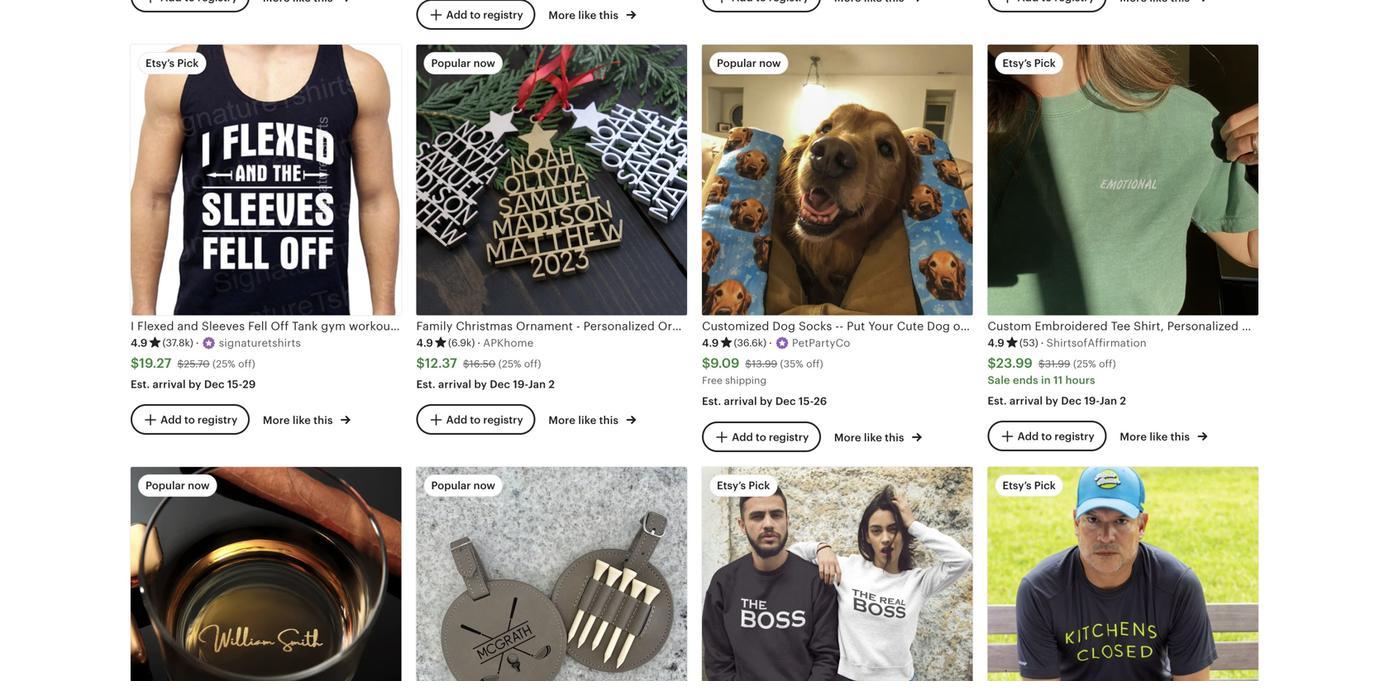 Task type: locate. For each thing, give the bounding box(es) containing it.
add for 19.27
[[161, 414, 182, 426]]

popular now for golf bag tag - personalized golf gifts for men or woman - custom golf accessories image
[[431, 480, 496, 492]]

4.9
[[131, 337, 148, 350], [417, 337, 433, 350], [702, 337, 719, 350], [988, 337, 1005, 350]]

jan
[[528, 378, 546, 391], [1100, 395, 1118, 407]]

1 off) from the left
[[238, 359, 255, 370]]

popular for 'family christmas ornament - personalized ornament with names - christmas tree ornament' image
[[431, 57, 471, 70]]

$
[[131, 356, 139, 371], [417, 356, 425, 371], [702, 356, 711, 371], [988, 356, 997, 371], [177, 359, 184, 370], [463, 359, 470, 370], [746, 359, 752, 370], [1039, 359, 1045, 370]]

this
[[599, 9, 619, 21], [314, 414, 333, 427], [599, 414, 619, 427], [1171, 431, 1190, 443], [885, 432, 905, 444]]

$ 12.37 $ 16.50 (25% off)
[[417, 356, 541, 371]]

etsy's pick for custom embroidered tee shirt, personalized comfort colors shirt, embroidered shirt, personalized gift, vintage shirt, holiday gift image
[[1003, 57, 1056, 70]]

0 horizontal spatial 2
[[549, 378, 555, 391]]

dec down hours
[[1062, 395, 1082, 407]]

(25%
[[213, 359, 236, 370], [499, 359, 522, 370], [1074, 359, 1097, 370]]

now for 'family christmas ornament - personalized ornament with names - christmas tree ornament' image
[[474, 57, 496, 70]]

popular now for 'family christmas ornament - personalized ornament with names - christmas tree ornament' image
[[431, 57, 496, 70]]

· right (37.8k)
[[196, 337, 199, 350]]

hours
[[1066, 374, 1096, 387]]

4 · from the left
[[1041, 337, 1045, 350]]

0 horizontal spatial 15-
[[227, 378, 243, 391]]

·
[[196, 337, 199, 350], [478, 337, 481, 350], [769, 337, 773, 350], [1041, 337, 1045, 350]]

add to registry for 23.99
[[1018, 431, 1095, 443]]

15- down $ 19.27 $ 25.70 (25% off)
[[227, 378, 243, 391]]

$ left 25.70 at the bottom
[[131, 356, 139, 371]]

1 vertical spatial 2
[[1120, 395, 1127, 407]]

est. arrival by dec 15-26
[[702, 396, 827, 408]]

15-
[[227, 378, 243, 391], [799, 396, 814, 408]]

1 horizontal spatial etsy's pick link
[[988, 467, 1259, 682]]

add for 12.37
[[446, 414, 468, 426]]

(25% up hours
[[1074, 359, 1097, 370]]

1 horizontal spatial 19-
[[1085, 395, 1100, 407]]

2 4.9 from the left
[[417, 337, 433, 350]]

popular
[[431, 57, 471, 70], [717, 57, 757, 70], [146, 480, 185, 492], [431, 480, 471, 492]]

2 · from the left
[[478, 337, 481, 350]]

23.99
[[997, 356, 1033, 371]]

family christmas ornament - personalized ornament with names - christmas tree ornament
[[417, 320, 941, 333]]

add to registry button for 23.99
[[988, 421, 1107, 452]]

1 horizontal spatial -
[[789, 320, 793, 333]]

19- down hours
[[1085, 395, 1100, 407]]

arrival down shipping
[[724, 396, 758, 408]]

off) right (35%
[[807, 359, 824, 370]]

est. down free
[[702, 396, 722, 408]]

(37.8k)
[[163, 337, 193, 349]]

0 horizontal spatial -
[[576, 320, 581, 333]]

1 horizontal spatial (25%
[[499, 359, 522, 370]]

29
[[243, 378, 256, 391]]

now
[[474, 57, 496, 70], [760, 57, 781, 70], [188, 480, 210, 492], [474, 480, 496, 492]]

· down names
[[769, 337, 773, 350]]

off) inside $ 12.37 $ 16.50 (25% off)
[[524, 359, 541, 370]]

1 horizontal spatial 15-
[[799, 396, 814, 408]]

1 horizontal spatial jan
[[1100, 395, 1118, 407]]

$ down family
[[417, 356, 425, 371]]

0 vertical spatial 15-
[[227, 378, 243, 391]]

by for dec 15-26
[[760, 396, 773, 408]]

1 popular now link from the left
[[131, 467, 402, 682]]

1 horizontal spatial christmas
[[796, 320, 853, 333]]

4 4.9 from the left
[[988, 337, 1005, 350]]

0 horizontal spatial 19-
[[513, 378, 528, 391]]

4.9 up 19.27
[[131, 337, 148, 350]]

2 horizontal spatial ornament
[[884, 320, 941, 333]]

registry for 9.09
[[769, 431, 809, 444]]

popular for custom whiskey glass with premium quality side and bottom engraving for any special occasion. image
[[146, 480, 185, 492]]

by down the 16.50
[[474, 378, 487, 391]]

off)
[[238, 359, 255, 370], [524, 359, 541, 370], [807, 359, 824, 370], [1099, 359, 1117, 370]]

dec
[[204, 378, 225, 391], [490, 378, 511, 391], [1062, 395, 1082, 407], [776, 396, 796, 408]]

by
[[189, 378, 201, 391], [474, 378, 487, 391], [1046, 395, 1059, 407], [760, 396, 773, 408]]

more for 12.37
[[549, 414, 576, 427]]

1 · from the left
[[196, 337, 199, 350]]

this for 23.99
[[1171, 431, 1190, 443]]

more like this link for 9.09
[[835, 428, 922, 446]]

more like this
[[549, 9, 622, 21], [263, 414, 336, 427], [549, 414, 622, 427], [1120, 431, 1193, 443], [835, 432, 907, 444]]

26
[[814, 396, 827, 408]]

dec left 26
[[776, 396, 796, 408]]

like for 12.37
[[579, 414, 597, 427]]

1 etsy's pick link from the left
[[702, 467, 973, 682]]

off) inside $ 23.99 $ 31.99 (25% off) sale ends in 11 hours est. arrival by dec 19-jan 2
[[1099, 359, 1117, 370]]

popular now for custom whiskey glass with premium quality side and bottom engraving for any special occasion. image
[[146, 480, 210, 492]]

est. down 19.27
[[131, 378, 150, 391]]

4.9 up 9.09
[[702, 337, 719, 350]]

est. down sale
[[988, 395, 1007, 407]]

names
[[747, 320, 786, 333]]

personalized
[[584, 320, 655, 333]]

add to registry
[[446, 9, 523, 21], [161, 414, 238, 426], [446, 414, 523, 426], [1018, 431, 1095, 443], [732, 431, 809, 444]]

$ down (37.8k)
[[177, 359, 184, 370]]

3 4.9 from the left
[[702, 337, 719, 350]]

15- down (35%
[[799, 396, 814, 408]]

0 horizontal spatial (25%
[[213, 359, 236, 370]]

add to registry button for 12.37
[[417, 405, 536, 435]]

by inside $ 23.99 $ 31.99 (25% off) sale ends in 11 hours est. arrival by dec 19-jan 2
[[1046, 395, 1059, 407]]

more
[[549, 9, 576, 21], [263, 414, 290, 427], [549, 414, 576, 427], [1120, 431, 1148, 443], [835, 432, 862, 444]]

0 horizontal spatial jan
[[528, 378, 546, 391]]

in
[[1042, 374, 1051, 387]]

(25% inside $ 19.27 $ 25.70 (25% off)
[[213, 359, 236, 370]]

off) inside $ 9.09 $ 13.99 (35% off) free shipping
[[807, 359, 824, 370]]

family
[[417, 320, 453, 333]]

19-
[[513, 378, 528, 391], [1085, 395, 1100, 407]]

1 horizontal spatial ornament
[[658, 320, 715, 333]]

add to registry for 12.37
[[446, 414, 523, 426]]

0 vertical spatial 19-
[[513, 378, 528, 391]]

add
[[446, 9, 468, 21], [161, 414, 182, 426], [446, 414, 468, 426], [1018, 431, 1039, 443], [732, 431, 753, 444]]

12.37
[[425, 356, 457, 371]]

· right '(6.9k)'
[[478, 337, 481, 350]]

with
[[719, 320, 744, 333]]

15- for 26
[[799, 396, 814, 408]]

add to registry for 19.27
[[161, 414, 238, 426]]

1 4.9 from the left
[[131, 337, 148, 350]]

arrival for dec 15-29
[[153, 378, 186, 391]]

golf bag tag - personalized golf gifts for men or woman - custom golf accessories image
[[417, 467, 687, 682]]

etsy's
[[146, 57, 175, 70], [1003, 57, 1032, 70], [717, 480, 746, 492], [1003, 480, 1032, 492]]

arrival down ends
[[1010, 395, 1043, 407]]

2
[[549, 378, 555, 391], [1120, 395, 1127, 407]]

4.9 up 23.99
[[988, 337, 1005, 350]]

pick
[[177, 57, 199, 70], [1035, 57, 1056, 70], [749, 480, 770, 492], [1035, 480, 1056, 492]]

off) right the 16.50
[[524, 359, 541, 370]]

by for dec 19-jan 2
[[474, 378, 487, 391]]

$ 9.09 $ 13.99 (35% off) free shipping
[[702, 356, 824, 386]]

1 horizontal spatial popular now link
[[417, 467, 687, 682]]

est. for est. arrival by dec 15-29
[[131, 378, 150, 391]]

4.9 for 23.99
[[988, 337, 1005, 350]]

christmas up '(6.9k)'
[[456, 320, 513, 333]]

16.50
[[470, 359, 496, 370]]

· for 9.09
[[769, 337, 773, 350]]

1 horizontal spatial 2
[[1120, 395, 1127, 407]]

2 (25% from the left
[[499, 359, 522, 370]]

custom whiskey glass with premium quality side and bottom engraving for any special occasion. image
[[131, 467, 402, 682]]

1 vertical spatial 15-
[[799, 396, 814, 408]]

-
[[576, 320, 581, 333], [789, 320, 793, 333]]

more like this link for 23.99
[[1120, 428, 1208, 445]]

arrival down 12.37 on the left
[[438, 378, 472, 391]]

est. inside $ 23.99 $ 31.99 (25% off) sale ends in 11 hours est. arrival by dec 19-jan 2
[[988, 395, 1007, 407]]

registry
[[483, 9, 523, 21], [198, 414, 238, 426], [483, 414, 523, 426], [1055, 431, 1095, 443], [769, 431, 809, 444]]

add to registry button for 19.27
[[131, 405, 250, 435]]

ornament
[[516, 320, 573, 333], [658, 320, 715, 333], [884, 320, 941, 333]]

(25% right the 16.50
[[499, 359, 522, 370]]

3 off) from the left
[[807, 359, 824, 370]]

etsy's pick link
[[702, 467, 973, 682], [988, 467, 1259, 682]]

christmas
[[456, 320, 513, 333], [796, 320, 853, 333]]

3 · from the left
[[769, 337, 773, 350]]

$ up in
[[1039, 359, 1045, 370]]

this for 19.27
[[314, 414, 333, 427]]

like for 9.09
[[864, 432, 883, 444]]

pick for custom embroidered tee shirt, personalized comfort colors shirt, embroidered shirt, personalized gift, vintage shirt, holiday gift image
[[1035, 57, 1056, 70]]

$ down '(6.9k)'
[[463, 359, 470, 370]]

dec inside $ 23.99 $ 31.99 (25% off) sale ends in 11 hours est. arrival by dec 19-jan 2
[[1062, 395, 1082, 407]]

this for 9.09
[[885, 432, 905, 444]]

1 (25% from the left
[[213, 359, 236, 370]]

etsy's pick
[[146, 57, 199, 70], [1003, 57, 1056, 70], [717, 480, 770, 492], [1003, 480, 1056, 492]]

add to registry button
[[417, 0, 536, 30], [131, 405, 250, 435], [417, 405, 536, 435], [988, 421, 1107, 452], [702, 422, 822, 453]]

4 off) from the left
[[1099, 359, 1117, 370]]

by down shipping
[[760, 396, 773, 408]]

1 ornament from the left
[[516, 320, 573, 333]]

est. down 12.37 on the left
[[417, 378, 436, 391]]

ornament right tree
[[884, 320, 941, 333]]

off) right the 31.99
[[1099, 359, 1117, 370]]

11
[[1054, 374, 1063, 387]]

3 (25% from the left
[[1074, 359, 1097, 370]]

9.09
[[711, 356, 740, 371]]

arrival for dec 19-jan 2
[[438, 378, 472, 391]]

(25% right 25.70 at the bottom
[[213, 359, 236, 370]]

(25% inside $ 12.37 $ 16.50 (25% off)
[[499, 359, 522, 370]]

off) inside $ 19.27 $ 25.70 (25% off)
[[238, 359, 255, 370]]

tree
[[857, 320, 881, 333]]

ornament left with
[[658, 320, 715, 333]]

shipping
[[726, 375, 767, 386]]

0 vertical spatial 2
[[549, 378, 555, 391]]

dec down the 16.50
[[490, 378, 511, 391]]

by down in
[[1046, 395, 1059, 407]]

0 horizontal spatial etsy's pick link
[[702, 467, 973, 682]]

arrival down 19.27
[[153, 378, 186, 391]]

1 vertical spatial jan
[[1100, 395, 1118, 407]]

est.
[[131, 378, 150, 391], [417, 378, 436, 391], [988, 395, 1007, 407], [702, 396, 722, 408]]

popular for golf bag tag - personalized golf gifts for men or woman - custom golf accessories image
[[431, 480, 471, 492]]

christmas left tree
[[796, 320, 853, 333]]

arrival
[[153, 378, 186, 391], [438, 378, 472, 391], [1010, 395, 1043, 407], [724, 396, 758, 408]]

more like this link
[[549, 6, 636, 23], [263, 411, 351, 428], [549, 411, 636, 428], [1120, 428, 1208, 445], [835, 428, 922, 446]]

etsy's for custom embroidered tee shirt, personalized comfort colors shirt, embroidered shirt, personalized gift, vintage shirt, holiday gift image
[[1003, 57, 1032, 70]]

by down 25.70 at the bottom
[[189, 378, 201, 391]]

ornament left personalized
[[516, 320, 573, 333]]

0 vertical spatial jan
[[528, 378, 546, 391]]

19- down $ 12.37 $ 16.50 (25% off)
[[513, 378, 528, 391]]

0 horizontal spatial ornament
[[516, 320, 573, 333]]

like
[[579, 9, 597, 21], [293, 414, 311, 427], [579, 414, 597, 427], [1150, 431, 1168, 443], [864, 432, 883, 444]]

4.9 down family
[[417, 337, 433, 350]]

0 horizontal spatial christmas
[[456, 320, 513, 333]]

0 horizontal spatial popular now link
[[131, 467, 402, 682]]

4.9 for 19.27
[[131, 337, 148, 350]]

jan inside $ 23.99 $ 31.99 (25% off) sale ends in 11 hours est. arrival by dec 19-jan 2
[[1100, 395, 1118, 407]]

dec down 25.70 at the bottom
[[204, 378, 225, 391]]

· right (53)
[[1041, 337, 1045, 350]]

off) up 29 on the left bottom of the page
[[238, 359, 255, 370]]

19.27
[[139, 356, 172, 371]]

popular now
[[431, 57, 496, 70], [717, 57, 781, 70], [146, 480, 210, 492], [431, 480, 496, 492]]

popular now link
[[131, 467, 402, 682], [417, 467, 687, 682]]

$ inside $ 12.37 $ 16.50 (25% off)
[[463, 359, 470, 370]]

1 vertical spatial 19-
[[1085, 395, 1100, 407]]

add for 23.99
[[1018, 431, 1039, 443]]

2 off) from the left
[[524, 359, 541, 370]]

- left personalized
[[576, 320, 581, 333]]

to
[[470, 9, 481, 21], [184, 414, 195, 426], [470, 414, 481, 426], [1042, 431, 1052, 443], [756, 431, 767, 444]]

est. for est. arrival by dec 19-jan 2
[[417, 378, 436, 391]]

off) for 23.99
[[1099, 359, 1117, 370]]

2 horizontal spatial (25%
[[1074, 359, 1097, 370]]

(6.9k)
[[448, 337, 475, 349]]

- right names
[[789, 320, 793, 333]]



Task type: vqa. For each thing, say whether or not it's contained in the screenshot.
Christmas
yes



Task type: describe. For each thing, give the bounding box(es) containing it.
more like this for 12.37
[[549, 414, 622, 427]]

2 - from the left
[[789, 320, 793, 333]]

25.70
[[184, 359, 210, 370]]

etsy's pick for best handmade gift - unique holiday sweaters for couples - winter fashion clothing - cozy christmas gift - the boss the real boss image
[[717, 480, 770, 492]]

men's kitchen's closed pickleball performance t-shirt by swinton image
[[988, 467, 1259, 682]]

est. for est. arrival by dec 15-26
[[702, 396, 722, 408]]

i flexed and sleeves fell off tank gym workout train flex mens womens funny tank top shirt fitness t-shirt made in usa tshirt image
[[131, 45, 402, 316]]

2 popular now link from the left
[[417, 467, 687, 682]]

pick for best handmade gift - unique holiday sweaters for couples - winter fashion clothing - cozy christmas gift - the boss the real boss image
[[749, 480, 770, 492]]

(25% for 19.27
[[213, 359, 236, 370]]

to for 9.09
[[756, 431, 767, 444]]

19- inside $ 23.99 $ 31.99 (25% off) sale ends in 11 hours est. arrival by dec 19-jan 2
[[1085, 395, 1100, 407]]

best handmade gift - unique holiday sweaters for couples - winter fashion clothing - cozy christmas gift - the boss the real boss image
[[702, 467, 973, 682]]

now for golf bag tag - personalized golf gifts for men or woman - custom golf accessories image
[[474, 480, 496, 492]]

4.9 for 9.09
[[702, 337, 719, 350]]

etsy's for i flexed and sleeves fell off tank gym workout train flex mens womens funny tank top shirt fitness t-shirt made in usa tshirt 'image'
[[146, 57, 175, 70]]

to for 19.27
[[184, 414, 195, 426]]

to for 23.99
[[1042, 431, 1052, 443]]

more for 23.99
[[1120, 431, 1148, 443]]

like for 19.27
[[293, 414, 311, 427]]

· for 19.27
[[196, 337, 199, 350]]

family christmas ornament - personalized ornament with names - christmas tree ornament image
[[417, 45, 687, 316]]

etsy's for best handmade gift - unique holiday sweaters for couples - winter fashion clothing - cozy christmas gift - the boss the real boss image
[[717, 480, 746, 492]]

registry for 23.99
[[1055, 431, 1095, 443]]

arrival inside $ 23.99 $ 31.99 (25% off) sale ends in 11 hours est. arrival by dec 19-jan 2
[[1010, 395, 1043, 407]]

(35%
[[781, 359, 804, 370]]

1 christmas from the left
[[456, 320, 513, 333]]

2 etsy's pick link from the left
[[988, 467, 1259, 682]]

1 - from the left
[[576, 320, 581, 333]]

(53)
[[1020, 337, 1039, 349]]

(25% for 12.37
[[499, 359, 522, 370]]

2 inside $ 23.99 $ 31.99 (25% off) sale ends in 11 hours est. arrival by dec 19-jan 2
[[1120, 395, 1127, 407]]

add to registry for 9.09
[[732, 431, 809, 444]]

est. arrival by dec 19-jan 2
[[417, 378, 555, 391]]

etsy's pick for i flexed and sleeves fell off tank gym workout train flex mens womens funny tank top shirt fitness t-shirt made in usa tshirt 'image'
[[146, 57, 199, 70]]

· for 12.37
[[478, 337, 481, 350]]

15- for 29
[[227, 378, 243, 391]]

now for custom whiskey glass with premium quality side and bottom engraving for any special occasion. image
[[188, 480, 210, 492]]

more like this for 9.09
[[835, 432, 907, 444]]

dec for dec 15-29
[[204, 378, 225, 391]]

dec for dec 15-26
[[776, 396, 796, 408]]

now for customized dog socks -- put your cute dog on custom socks, dog lovers, dog gift, cute dog personalized, dog gift socks, fathers day gift image
[[760, 57, 781, 70]]

custom embroidered tee shirt, personalized comfort colors shirt, embroidered shirt, personalized gift, vintage shirt, holiday gift image
[[988, 45, 1259, 316]]

$ inside $ 19.27 $ 25.70 (25% off)
[[177, 359, 184, 370]]

popular for customized dog socks -- put your cute dog on custom socks, dog lovers, dog gift, cute dog personalized, dog gift socks, fathers day gift image
[[717, 57, 757, 70]]

by for dec 15-29
[[189, 378, 201, 391]]

$ 23.99 $ 31.99 (25% off) sale ends in 11 hours est. arrival by dec 19-jan 2
[[988, 356, 1127, 407]]

off) for 19.27
[[238, 359, 255, 370]]

this for 12.37
[[599, 414, 619, 427]]

add for 9.09
[[732, 431, 753, 444]]

2 ornament from the left
[[658, 320, 715, 333]]

$ 19.27 $ 25.70 (25% off)
[[131, 356, 255, 371]]

arrival for dec 15-26
[[724, 396, 758, 408]]

2 christmas from the left
[[796, 320, 853, 333]]

off) for 12.37
[[524, 359, 541, 370]]

add to registry button for 9.09
[[702, 422, 822, 453]]

more like this for 23.99
[[1120, 431, 1193, 443]]

more for 9.09
[[835, 432, 862, 444]]

product video element
[[988, 467, 1259, 682]]

(36.6k)
[[734, 337, 767, 349]]

$ up sale
[[988, 356, 997, 371]]

customized dog socks -- put your cute dog on custom socks, dog lovers, dog gift, cute dog personalized, dog gift socks, fathers day gift image
[[702, 45, 973, 316]]

like for 23.99
[[1150, 431, 1168, 443]]

est. arrival by dec 15-29
[[131, 378, 256, 391]]

13.99
[[752, 359, 778, 370]]

ends
[[1013, 374, 1039, 387]]

more like this link for 12.37
[[549, 411, 636, 428]]

$ up shipping
[[746, 359, 752, 370]]

more for 19.27
[[263, 414, 290, 427]]

(25% inside $ 23.99 $ 31.99 (25% off) sale ends in 11 hours est. arrival by dec 19-jan 2
[[1074, 359, 1097, 370]]

registry for 19.27
[[198, 414, 238, 426]]

4.9 for 12.37
[[417, 337, 433, 350]]

$ up free
[[702, 356, 711, 371]]

31.99
[[1045, 359, 1071, 370]]

popular now for customized dog socks -- put your cute dog on custom socks, dog lovers, dog gift, cute dog personalized, dog gift socks, fathers day gift image
[[717, 57, 781, 70]]

sale
[[988, 374, 1011, 387]]

3 ornament from the left
[[884, 320, 941, 333]]

to for 12.37
[[470, 414, 481, 426]]

· for 23.99
[[1041, 337, 1045, 350]]

pick for i flexed and sleeves fell off tank gym workout train flex mens womens funny tank top shirt fitness t-shirt made in usa tshirt 'image'
[[177, 57, 199, 70]]

more like this link for 19.27
[[263, 411, 351, 428]]

off) for 9.09
[[807, 359, 824, 370]]

more like this for 19.27
[[263, 414, 336, 427]]

dec for dec 19-jan 2
[[490, 378, 511, 391]]

free
[[702, 375, 723, 386]]

registry for 12.37
[[483, 414, 523, 426]]



